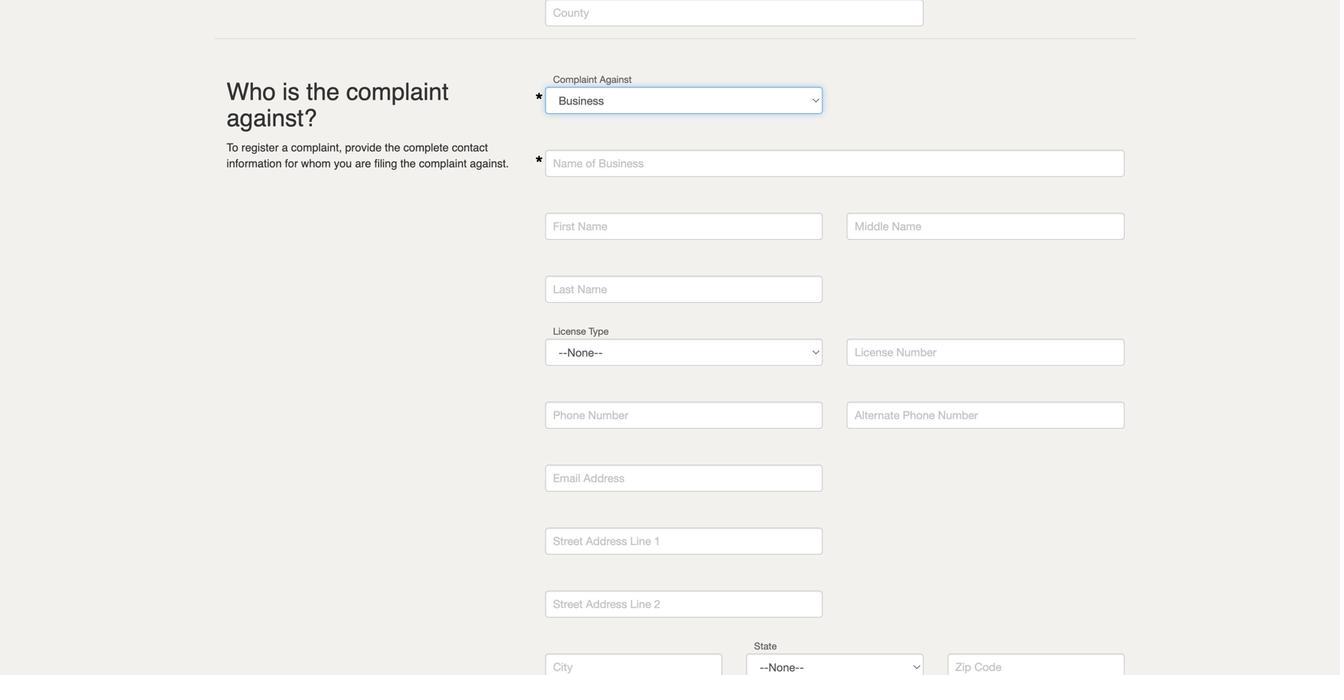 Task type: vqa. For each thing, say whether or not it's contained in the screenshot.
http://ovmlb.ohio.gov
no



Task type: locate. For each thing, give the bounding box(es) containing it.
state
[[755, 641, 777, 652]]

line left 1
[[631, 535, 651, 548]]

1 vertical spatial the
[[385, 141, 401, 154]]

address
[[584, 472, 625, 485], [586, 535, 627, 548], [586, 598, 627, 611]]

email address
[[553, 472, 625, 485]]

phone number
[[553, 409, 629, 422]]

against
[[600, 74, 632, 85]]

a
[[282, 141, 288, 154]]

2 phone from the left
[[903, 409, 935, 422]]

email
[[553, 472, 581, 485]]

Zip Code text field
[[948, 654, 1125, 676]]

1 vertical spatial license
[[855, 346, 894, 359]]

complaint inside to register a complaint, provide the complete contact information for whom you are filing the complaint against.
[[419, 157, 467, 170]]

name left the of at top left
[[553, 157, 583, 170]]

0 vertical spatial complaint
[[346, 78, 449, 106]]

2 line from the top
[[631, 598, 651, 611]]

0 vertical spatial street
[[553, 535, 583, 548]]

name
[[553, 157, 583, 170], [578, 220, 608, 233], [892, 220, 922, 233], [578, 283, 607, 296]]

2
[[655, 598, 661, 611]]

2 street from the top
[[553, 598, 583, 611]]

0 vertical spatial the
[[306, 78, 340, 106]]

1 vertical spatial address
[[586, 535, 627, 548]]

Name of Business text field
[[545, 150, 1125, 177]]

0 vertical spatial address
[[584, 472, 625, 485]]

complaint,
[[291, 141, 342, 154]]

number up alternate phone number
[[897, 346, 937, 359]]

0 horizontal spatial number
[[588, 409, 629, 422]]

type
[[589, 326, 609, 337]]

the right filing
[[401, 157, 416, 170]]

1 line from the top
[[631, 535, 651, 548]]

County text field
[[545, 0, 924, 26]]

1 vertical spatial complaint
[[419, 157, 467, 170]]

number down license number text field
[[938, 409, 979, 422]]

0 horizontal spatial phone
[[553, 409, 585, 422]]

Street Address Line 2 text field
[[545, 591, 823, 618]]

the up filing
[[385, 141, 401, 154]]

address left 1
[[586, 535, 627, 548]]

1 horizontal spatial number
[[897, 346, 937, 359]]

0 vertical spatial license
[[553, 326, 586, 337]]

line
[[631, 535, 651, 548], [631, 598, 651, 611]]

Last Name text field
[[545, 276, 823, 303]]

license for license number
[[855, 346, 894, 359]]

the inside who is the complaint against?
[[306, 78, 340, 106]]

Alternate Phone Number text field
[[847, 402, 1125, 429]]

zip code
[[956, 661, 1002, 674]]

address right email
[[584, 472, 625, 485]]

phone up email
[[553, 409, 585, 422]]

2 vertical spatial address
[[586, 598, 627, 611]]

complaint up complete
[[346, 78, 449, 106]]

address for email address
[[584, 472, 625, 485]]

complaint down complete
[[419, 157, 467, 170]]

the
[[306, 78, 340, 106], [385, 141, 401, 154], [401, 157, 416, 170]]

complaint
[[346, 78, 449, 106], [419, 157, 467, 170]]

name for first name
[[578, 220, 608, 233]]

complaint
[[553, 74, 597, 85]]

alternate
[[855, 409, 900, 422]]

0 vertical spatial line
[[631, 535, 651, 548]]

address for street address line 1
[[586, 535, 627, 548]]

county
[[553, 6, 589, 19]]

last name
[[553, 283, 607, 296]]

1 phone from the left
[[553, 409, 585, 422]]

license type
[[553, 326, 609, 337]]

business
[[599, 157, 644, 170]]

phone right the alternate
[[903, 409, 935, 422]]

name for last name
[[578, 283, 607, 296]]

Middle Name text field
[[847, 213, 1125, 240]]

1 vertical spatial line
[[631, 598, 651, 611]]

City text field
[[545, 654, 723, 676]]

name right middle
[[892, 220, 922, 233]]

to
[[227, 141, 238, 154]]

1
[[655, 535, 661, 548]]

1 horizontal spatial license
[[855, 346, 894, 359]]

street down email
[[553, 535, 583, 548]]

middle
[[855, 220, 889, 233]]

name for middle name
[[892, 220, 922, 233]]

is
[[283, 78, 300, 106]]

License Number text field
[[847, 339, 1125, 366]]

street
[[553, 535, 583, 548], [553, 598, 583, 611]]

name right last
[[578, 283, 607, 296]]

address left 2
[[586, 598, 627, 611]]

number up email address
[[588, 409, 629, 422]]

license
[[553, 326, 586, 337], [855, 346, 894, 359]]

license for license type
[[553, 326, 586, 337]]

phone
[[553, 409, 585, 422], [903, 409, 935, 422]]

the right is at left
[[306, 78, 340, 106]]

information
[[227, 157, 282, 170]]

1 horizontal spatial phone
[[903, 409, 935, 422]]

license left "type"
[[553, 326, 586, 337]]

street for street address line 2
[[553, 598, 583, 611]]

whom
[[301, 157, 331, 170]]

license up the alternate
[[855, 346, 894, 359]]

line left 2
[[631, 598, 651, 611]]

name of business
[[553, 157, 644, 170]]

provide
[[345, 141, 382, 154]]

1 street from the top
[[553, 535, 583, 548]]

street up city
[[553, 598, 583, 611]]

code
[[975, 661, 1002, 674]]

number
[[897, 346, 937, 359], [588, 409, 629, 422], [938, 409, 979, 422]]

0 horizontal spatial license
[[553, 326, 586, 337]]

who is the complaint against?
[[227, 78, 449, 132]]

name right first
[[578, 220, 608, 233]]

1 vertical spatial street
[[553, 598, 583, 611]]

city
[[553, 661, 573, 674]]



Task type: describe. For each thing, give the bounding box(es) containing it.
complaint against
[[553, 74, 632, 85]]

license number
[[855, 346, 937, 359]]

you
[[334, 157, 352, 170]]

street for street address line 1
[[553, 535, 583, 548]]

for
[[285, 157, 298, 170]]

line for 2
[[631, 598, 651, 611]]

First Name text field
[[545, 213, 823, 240]]

against.
[[470, 157, 509, 170]]

Street Address Line 1 text field
[[545, 528, 823, 555]]

against?
[[227, 105, 317, 132]]

register
[[242, 141, 279, 154]]

filing
[[374, 157, 397, 170]]

complaint inside who is the complaint against?
[[346, 78, 449, 106]]

to register a complaint, provide the complete contact information for whom you are filing the complaint against.
[[227, 141, 509, 170]]

of
[[586, 157, 596, 170]]

first name
[[553, 220, 608, 233]]

street address line 1
[[553, 535, 661, 548]]

number for phone number
[[588, 409, 629, 422]]

middle name
[[855, 220, 922, 233]]

line for 1
[[631, 535, 651, 548]]

2 horizontal spatial number
[[938, 409, 979, 422]]

first
[[553, 220, 575, 233]]

Email Address text field
[[545, 465, 823, 492]]

Phone Number text field
[[545, 402, 823, 429]]

number for license number
[[897, 346, 937, 359]]

are
[[355, 157, 371, 170]]

last
[[553, 283, 575, 296]]

2 vertical spatial the
[[401, 157, 416, 170]]

alternate phone number
[[855, 409, 979, 422]]

zip
[[956, 661, 972, 674]]

contact
[[452, 141, 488, 154]]

who
[[227, 78, 276, 106]]

address for street address line 2
[[586, 598, 627, 611]]

street address line 2
[[553, 598, 661, 611]]

complete
[[404, 141, 449, 154]]



